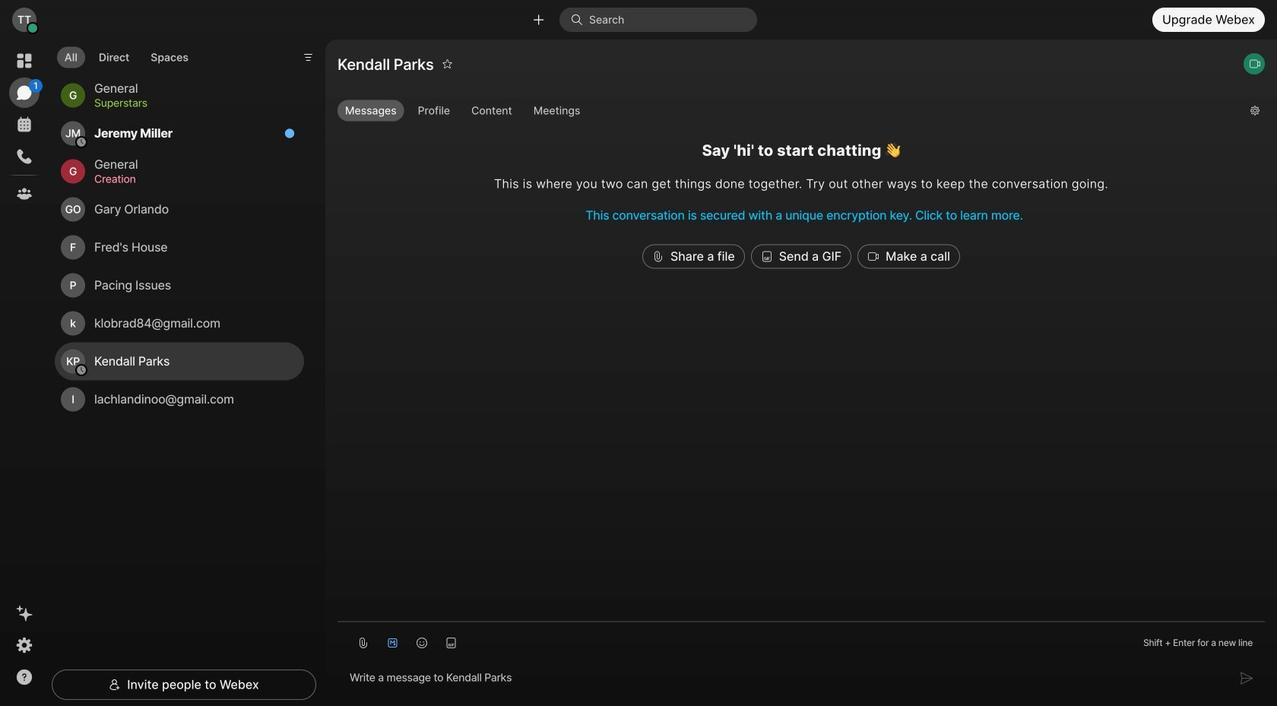 Task type: describe. For each thing, give the bounding box(es) containing it.
superstars element
[[94, 95, 286, 111]]

gary orlando list item
[[55, 191, 304, 229]]

1 general list item from the top
[[55, 76, 304, 115]]

pacing issues list item
[[55, 267, 304, 305]]

fred's house list item
[[55, 229, 304, 267]]

creation element
[[94, 171, 286, 187]]



Task type: vqa. For each thing, say whether or not it's contained in the screenshot.
General Tab
no



Task type: locate. For each thing, give the bounding box(es) containing it.
lachlandinoo@gmail.com list item
[[55, 381, 304, 419]]

tab list
[[53, 37, 200, 72]]

2 general list item from the top
[[55, 153, 304, 191]]

kendall parks list item
[[55, 343, 304, 381]]

group
[[338, 100, 1238, 125]]

jeremy miller, new messages list item
[[55, 115, 304, 153]]

navigation
[[0, 40, 49, 706]]

general list item
[[55, 76, 304, 115], [55, 153, 304, 191]]

webex tab list
[[9, 46, 43, 209]]

1 vertical spatial general list item
[[55, 153, 304, 191]]

message composer toolbar element
[[338, 622, 1265, 658]]

klobrad84@gmail.com list item
[[55, 305, 304, 343]]

new messages image
[[284, 128, 295, 139]]

0 vertical spatial general list item
[[55, 76, 304, 115]]



